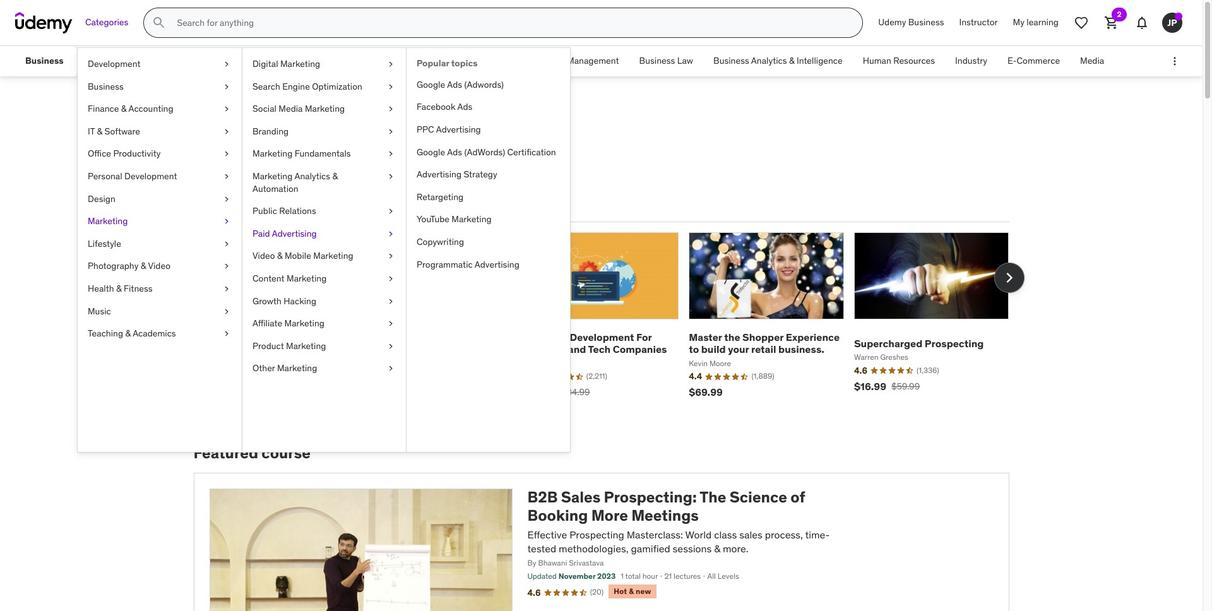 Task type: vqa. For each thing, say whether or not it's contained in the screenshot.
30-Day Money-Back Guarantee Full Lifetime Access
no



Task type: describe. For each thing, give the bounding box(es) containing it.
all levels
[[708, 572, 739, 581]]

0 vertical spatial development
[[88, 58, 141, 69]]

1 vertical spatial courses
[[194, 161, 253, 181]]

paid advertising element
[[406, 48, 570, 452]]

social
[[253, 103, 277, 114]]

xsmall image for business
[[222, 81, 232, 93]]

business analytics & intelligence
[[714, 55, 843, 66]]

fundamentals
[[295, 148, 351, 159]]

2 link
[[1097, 8, 1127, 38]]

advertising for programmatic advertising
[[475, 259, 520, 270]]

sales courses
[[194, 106, 333, 133]]

most popular button
[[194, 191, 262, 221]]

marketing down affiliate marketing link at bottom left
[[286, 340, 326, 352]]

affiliate marketing link
[[242, 313, 406, 335]]

1 horizontal spatial video
[[253, 250, 275, 262]]

2023
[[597, 572, 616, 581]]

1 vertical spatial ads
[[458, 101, 473, 113]]

xsmall image for marketing analytics & automation
[[386, 170, 396, 183]]

business inside udemy business link
[[909, 17, 944, 28]]

& for hot & new
[[629, 587, 634, 596]]

retargeting
[[417, 191, 464, 203]]

business inside "link"
[[381, 55, 417, 66]]

strategy for advertising strategy
[[464, 169, 497, 180]]

video & mobile marketing
[[253, 250, 353, 262]]

trending button
[[272, 191, 320, 221]]

more.
[[723, 543, 749, 555]]

entrepreneurship
[[95, 55, 164, 66]]

music
[[88, 305, 111, 317]]

your
[[728, 343, 749, 356]]

0 horizontal spatial to
[[256, 161, 271, 181]]

content marketing
[[253, 273, 327, 284]]

& for finance & accounting
[[121, 103, 127, 114]]

analytics for marketing
[[295, 170, 330, 182]]

paid
[[253, 228, 270, 239]]

and
[[568, 343, 586, 356]]

optimization
[[312, 81, 362, 92]]

advertising strategy
[[417, 169, 497, 180]]

business up 'finance'
[[88, 81, 124, 92]]

xsmall image for other marketing
[[386, 363, 396, 375]]

class
[[714, 528, 737, 541]]

0 horizontal spatial business link
[[15, 46, 74, 76]]

& for it & software
[[97, 126, 102, 137]]

marketing up get
[[253, 148, 293, 159]]

project management link
[[526, 46, 629, 76]]

product marketing link
[[242, 335, 406, 358]]

master the shopper experience to build your retail business. link
[[689, 331, 840, 356]]

digital marketing
[[253, 58, 320, 69]]

instructor link
[[952, 8, 1006, 38]]

sales
[[740, 528, 763, 541]]

submit search image
[[152, 15, 167, 30]]

management link
[[257, 46, 329, 76]]

e-commerce
[[1008, 55, 1060, 66]]

udemy
[[879, 17, 906, 28]]

product
[[253, 340, 284, 352]]

social media marketing
[[253, 103, 345, 114]]

xsmall image for teaching & academics
[[222, 328, 232, 340]]

engine
[[282, 81, 310, 92]]

business.
[[779, 343, 825, 356]]

supercharged prospecting
[[854, 337, 984, 350]]

photography
[[88, 260, 139, 272]]

new
[[636, 587, 651, 596]]

carousel element
[[194, 232, 1025, 414]]

business inside 'business law' link
[[639, 55, 675, 66]]

xsmall image for photography & video
[[222, 260, 232, 273]]

categories button
[[78, 8, 136, 38]]

xsmall image for it & software
[[222, 126, 232, 138]]

most
[[196, 199, 220, 212]]

business development for startups and tech companies link
[[524, 331, 667, 356]]

health
[[88, 283, 114, 294]]

featured course
[[194, 443, 311, 463]]

all
[[708, 572, 716, 581]]

e-
[[1008, 55, 1017, 66]]

1 horizontal spatial business link
[[78, 76, 242, 98]]

& inside b2b sales prospecting: the science of booking more meetings effective prospecting masterclass: world class sales process, time- tested methodologies, gamified sessions & more. by bhawani srivastava
[[714, 543, 721, 555]]

hacking
[[284, 295, 316, 307]]

industry
[[956, 55, 988, 66]]

google ads (adwords) certification
[[417, 146, 556, 158]]

search engine optimization link
[[242, 76, 406, 98]]

xsmall image for development
[[222, 58, 232, 70]]

sales inside b2b sales prospecting: the science of booking more meetings effective prospecting masterclass: world class sales process, time- tested methodologies, gamified sessions & more. by bhawani srivastava
[[561, 488, 601, 507]]

& for health & fitness
[[116, 283, 122, 294]]

human
[[863, 55, 892, 66]]

marketing up lifestyle
[[88, 215, 128, 227]]

xsmall image for lifestyle
[[222, 238, 232, 250]]

ppc advertising
[[417, 124, 481, 135]]

software
[[105, 126, 140, 137]]

b2b
[[528, 488, 558, 507]]

media link
[[1070, 46, 1115, 76]]

operations
[[473, 55, 516, 66]]

& for video & mobile marketing
[[277, 250, 283, 262]]

growth hacking
[[253, 295, 316, 307]]

business inside business development for startups and tech companies
[[524, 331, 568, 344]]

masterclass:
[[627, 528, 683, 541]]

resources
[[894, 55, 935, 66]]

intelligence
[[797, 55, 843, 66]]

copywriting
[[417, 236, 464, 248]]

hot
[[614, 587, 627, 596]]

get
[[274, 161, 298, 181]]

business analytics & intelligence link
[[704, 46, 853, 76]]

categories
[[85, 17, 128, 28]]

ads for (adwords)
[[447, 79, 462, 90]]

xsmall image for product marketing
[[386, 340, 396, 353]]

marketing down product marketing
[[277, 363, 317, 374]]

jp link
[[1158, 8, 1188, 38]]

google ads (adwords) certification link
[[407, 141, 570, 164]]

you have alerts image
[[1175, 13, 1183, 20]]

communication
[[184, 55, 247, 66]]

photography & video
[[88, 260, 171, 272]]

xsmall image for growth hacking
[[386, 295, 396, 308]]

content
[[253, 273, 285, 284]]

marketing up engine
[[280, 58, 320, 69]]

my
[[1013, 17, 1025, 28]]

development link
[[78, 53, 242, 76]]

wishlist image
[[1074, 15, 1089, 30]]

xsmall image for office productivity
[[222, 148, 232, 160]]

ads for (adwords)
[[447, 146, 462, 158]]

xsmall image for paid advertising
[[386, 228, 396, 240]]

1 vertical spatial media
[[279, 103, 303, 114]]

to inside master the shopper experience to build your retail business.
[[689, 343, 699, 356]]

certification
[[507, 146, 556, 158]]

development for business
[[570, 331, 634, 344]]

supercharged
[[854, 337, 923, 350]]

health & fitness link
[[78, 278, 242, 300]]

gamified
[[631, 543, 670, 555]]

project management
[[537, 55, 619, 66]]

business strategy
[[381, 55, 453, 66]]

e-commerce link
[[998, 46, 1070, 76]]

public relations link
[[242, 200, 406, 223]]

strategy for business strategy
[[419, 55, 453, 66]]

& inside business analytics & intelligence link
[[789, 55, 795, 66]]

21
[[665, 572, 672, 581]]

ppc
[[417, 124, 434, 135]]

popular
[[417, 57, 449, 69]]

the
[[700, 488, 726, 507]]

branding
[[253, 126, 289, 137]]



Task type: locate. For each thing, give the bounding box(es) containing it.
xsmall image inside teaching & academics link
[[222, 328, 232, 340]]

video down paid
[[253, 250, 275, 262]]

november
[[559, 572, 596, 581]]

business link down udemy image
[[15, 46, 74, 76]]

marketing fundamentals link
[[242, 143, 406, 165]]

xsmall image for design
[[222, 193, 232, 205]]

to
[[256, 161, 271, 181], [689, 343, 699, 356]]

(20)
[[590, 587, 604, 597]]

google ads (adwords)
[[417, 79, 504, 90]]

& down class
[[714, 543, 721, 555]]

& inside it & software link
[[97, 126, 102, 137]]

marketing inside marketing analytics & automation
[[253, 170, 293, 182]]

google for google ads (adwords)
[[417, 79, 445, 90]]

productivity
[[113, 148, 161, 159]]

& inside photography & video link
[[141, 260, 146, 272]]

tech
[[588, 343, 611, 356]]

1 horizontal spatial analytics
[[751, 55, 787, 66]]

finance & accounting
[[88, 103, 173, 114]]

most popular
[[196, 199, 260, 212]]

& inside video & mobile marketing link
[[277, 250, 283, 262]]

2 vertical spatial ads
[[447, 146, 462, 158]]

& right teaching
[[125, 328, 131, 339]]

more
[[591, 506, 628, 525]]

business inside business analytics & intelligence link
[[714, 55, 749, 66]]

& up fitness
[[141, 260, 146, 272]]

shopping cart with 2 items image
[[1104, 15, 1120, 30]]

xsmall image inside growth hacking link
[[386, 295, 396, 308]]

xsmall image for public relations
[[386, 205, 396, 218]]

0 horizontal spatial analytics
[[295, 170, 330, 182]]

xsmall image for affiliate marketing
[[386, 318, 396, 330]]

0 vertical spatial ads
[[447, 79, 462, 90]]

(adwords)
[[464, 146, 505, 158]]

xsmall image for search engine optimization
[[386, 81, 396, 93]]

marketing analytics & automation
[[253, 170, 338, 194]]

xsmall image inside marketing analytics & automation link
[[386, 170, 396, 183]]

advertising for ppc advertising
[[436, 124, 481, 135]]

xsmall image inside video & mobile marketing link
[[386, 250, 396, 263]]

prospecting inside carousel element
[[925, 337, 984, 350]]

& right it
[[97, 126, 102, 137]]

xsmall image inside marketing fundamentals link
[[386, 148, 396, 160]]

of
[[791, 488, 805, 507]]

0 vertical spatial analytics
[[751, 55, 787, 66]]

tested
[[528, 543, 556, 555]]

development for personal
[[124, 170, 177, 182]]

marketing down paid advertising link at the top
[[313, 250, 353, 262]]

1 horizontal spatial media
[[1081, 55, 1105, 66]]

operations link
[[463, 46, 526, 76]]

google for google ads (adwords) certification
[[417, 146, 445, 158]]

experience
[[786, 331, 840, 344]]

0 vertical spatial sales
[[194, 106, 247, 133]]

copywriting link
[[407, 231, 570, 254]]

marketing up automation
[[253, 170, 293, 182]]

video
[[253, 250, 275, 262], [148, 260, 171, 272]]

xsmall image for marketing
[[222, 215, 232, 228]]

1 horizontal spatial sales
[[561, 488, 601, 507]]

xsmall image for finance & accounting
[[222, 103, 232, 115]]

ads up advertising strategy
[[447, 146, 462, 158]]

xsmall image inside finance & accounting link
[[222, 103, 232, 115]]

academics
[[133, 328, 176, 339]]

xsmall image for marketing fundamentals
[[386, 148, 396, 160]]

health & fitness
[[88, 283, 153, 294]]

mobile
[[285, 250, 311, 262]]

business link up accounting
[[78, 76, 242, 98]]

analytics inside marketing analytics & automation
[[295, 170, 330, 182]]

0 vertical spatial to
[[256, 161, 271, 181]]

& inside finance & accounting link
[[121, 103, 127, 114]]

& for teaching & academics
[[125, 328, 131, 339]]

xsmall image inside office productivity link
[[222, 148, 232, 160]]

design
[[88, 193, 115, 204]]

xsmall image inside content marketing link
[[386, 273, 396, 285]]

to left build
[[689, 343, 699, 356]]

1 vertical spatial google
[[417, 146, 445, 158]]

xsmall image inside it & software link
[[222, 126, 232, 138]]

media down engine
[[279, 103, 303, 114]]

development inside business development for startups and tech companies
[[570, 331, 634, 344]]

xsmall image inside lifestyle link
[[222, 238, 232, 250]]

xsmall image
[[386, 81, 396, 93], [222, 126, 232, 138], [386, 148, 396, 160], [222, 193, 232, 205], [386, 228, 396, 240], [222, 238, 232, 250], [386, 250, 396, 263], [222, 260, 232, 273], [386, 273, 396, 285], [386, 295, 396, 308]]

marketing down video & mobile marketing
[[287, 273, 327, 284]]

other marketing
[[253, 363, 317, 374]]

finance
[[88, 103, 119, 114]]

2 google from the top
[[417, 146, 445, 158]]

my learning
[[1013, 17, 1059, 28]]

meetings
[[632, 506, 699, 525]]

courses
[[251, 106, 333, 133], [194, 161, 253, 181]]

xsmall image inside affiliate marketing link
[[386, 318, 396, 330]]

office productivity link
[[78, 143, 242, 165]]

1 horizontal spatial management
[[567, 55, 619, 66]]

& left intelligence
[[789, 55, 795, 66]]

growth
[[253, 295, 282, 307]]

xsmall image for content marketing
[[386, 273, 396, 285]]

udemy image
[[15, 12, 73, 33]]

marketing inside paid advertising element
[[452, 214, 492, 225]]

marketing down "hacking"
[[285, 318, 325, 329]]

& right 'finance'
[[121, 103, 127, 114]]

xsmall image inside "music" link
[[222, 305, 232, 318]]

master
[[689, 331, 722, 344]]

public relations
[[253, 205, 316, 217]]

xsmall image inside development link
[[222, 58, 232, 70]]

& inside marketing analytics & automation
[[332, 170, 338, 182]]

courses up the most popular
[[194, 161, 253, 181]]

business strategy link
[[371, 46, 463, 76]]

content marketing link
[[242, 268, 406, 290]]

xsmall image inside "branding" link
[[386, 126, 396, 138]]

facebook ads link
[[407, 96, 570, 119]]

ads down google ads (adwords)
[[458, 101, 473, 113]]

xsmall image inside paid advertising link
[[386, 228, 396, 240]]

google down "ppc"
[[417, 146, 445, 158]]

0 horizontal spatial prospecting
[[570, 528, 624, 541]]

next image
[[999, 268, 1020, 288]]

xsmall image inside public relations link
[[386, 205, 396, 218]]

advertising up retargeting
[[417, 169, 462, 180]]

marketing
[[280, 58, 320, 69], [305, 103, 345, 114], [253, 148, 293, 159], [253, 170, 293, 182], [452, 214, 492, 225], [88, 215, 128, 227], [313, 250, 353, 262], [287, 273, 327, 284], [285, 318, 325, 329], [286, 340, 326, 352], [277, 363, 317, 374]]

media down the wishlist icon
[[1081, 55, 1105, 66]]

google down popular
[[417, 79, 445, 90]]

business right law
[[714, 55, 749, 66]]

business left and
[[524, 331, 568, 344]]

xsmall image for social media marketing
[[386, 103, 396, 115]]

0 horizontal spatial sales
[[194, 106, 247, 133]]

business left law
[[639, 55, 675, 66]]

my learning link
[[1006, 8, 1067, 38]]

& left mobile in the top of the page
[[277, 250, 283, 262]]

2
[[1117, 9, 1122, 19]]

1 vertical spatial analytics
[[295, 170, 330, 182]]

1 horizontal spatial strategy
[[464, 169, 497, 180]]

master the shopper experience to build your retail business.
[[689, 331, 840, 356]]

paid advertising
[[253, 228, 317, 239]]

xsmall image inside marketing link
[[222, 215, 232, 228]]

by
[[528, 559, 536, 568]]

it
[[88, 126, 95, 137]]

0 vertical spatial google
[[417, 79, 445, 90]]

xsmall image inside personal development link
[[222, 170, 232, 183]]

search
[[253, 81, 280, 92]]

it & software link
[[78, 120, 242, 143]]

2 vertical spatial development
[[570, 331, 634, 344]]

supercharged prospecting link
[[854, 337, 984, 350]]

b2b sales prospecting: the science of booking more meetings effective prospecting masterclass: world class sales process, time- tested methodologies, gamified sessions & more. by bhawani srivastava
[[528, 488, 830, 568]]

office productivity
[[88, 148, 161, 159]]

xsmall image for digital marketing
[[386, 58, 396, 70]]

growth hacking link
[[242, 290, 406, 313]]

xsmall image inside search engine optimization link
[[386, 81, 396, 93]]

xsmall image inside digital marketing link
[[386, 58, 396, 70]]

office
[[88, 148, 111, 159]]

analytics down fundamentals on the top left of the page
[[295, 170, 330, 182]]

xsmall image
[[222, 58, 232, 70], [386, 58, 396, 70], [222, 81, 232, 93], [222, 103, 232, 115], [386, 103, 396, 115], [386, 126, 396, 138], [222, 148, 232, 160], [222, 170, 232, 183], [386, 170, 396, 183], [386, 205, 396, 218], [222, 215, 232, 228], [222, 283, 232, 295], [222, 305, 232, 318], [386, 318, 396, 330], [222, 328, 232, 340], [386, 340, 396, 353], [386, 363, 396, 375]]

facebook
[[417, 101, 456, 113]]

updated
[[528, 572, 557, 581]]

product marketing
[[253, 340, 326, 352]]

0 vertical spatial strategy
[[419, 55, 453, 66]]

sales left social
[[194, 106, 247, 133]]

xsmall image inside product marketing link
[[386, 340, 396, 353]]

1 vertical spatial development
[[124, 170, 177, 182]]

& right you
[[332, 170, 338, 182]]

1 vertical spatial to
[[689, 343, 699, 356]]

1 horizontal spatial prospecting
[[925, 337, 984, 350]]

xsmall image for health & fitness
[[222, 283, 232, 295]]

time-
[[805, 528, 830, 541]]

advertising down copywriting link
[[475, 259, 520, 270]]

courses down engine
[[251, 106, 333, 133]]

& right health
[[116, 283, 122, 294]]

srivastava
[[569, 559, 604, 568]]

xsmall image for music
[[222, 305, 232, 318]]

0 vertical spatial media
[[1081, 55, 1105, 66]]

analytics for business
[[751, 55, 787, 66]]

0 horizontal spatial management
[[267, 55, 319, 66]]

total
[[626, 572, 641, 581]]

xsmall image inside design link
[[222, 193, 232, 205]]

xsmall image inside photography & video link
[[222, 260, 232, 273]]

1 horizontal spatial to
[[689, 343, 699, 356]]

advertising down 'facebook ads'
[[436, 124, 481, 135]]

strategy inside the business strategy "link"
[[419, 55, 453, 66]]

xsmall image inside social media marketing link
[[386, 103, 396, 115]]

1 management from the left
[[267, 55, 319, 66]]

other marketing link
[[242, 358, 406, 380]]

advertising strategy link
[[407, 164, 570, 186]]

xsmall image for branding
[[386, 126, 396, 138]]

1 vertical spatial prospecting
[[570, 528, 624, 541]]

advertising for paid advertising
[[272, 228, 317, 239]]

management right project
[[567, 55, 619, 66]]

0 horizontal spatial video
[[148, 260, 171, 272]]

xsmall image for personal development
[[222, 170, 232, 183]]

& inside teaching & academics link
[[125, 328, 131, 339]]

xsmall image inside health & fitness "link"
[[222, 283, 232, 295]]

xsmall image inside other marketing link
[[386, 363, 396, 375]]

teaching & academics
[[88, 328, 176, 339]]

to up automation
[[256, 161, 271, 181]]

& inside health & fitness "link"
[[116, 283, 122, 294]]

0 horizontal spatial strategy
[[419, 55, 453, 66]]

other
[[253, 363, 275, 374]]

business left arrow pointing to subcategory menu links icon
[[25, 55, 64, 66]]

teaching & academics link
[[78, 323, 242, 345]]

notifications image
[[1135, 15, 1150, 30]]

0 vertical spatial courses
[[251, 106, 333, 133]]

strategy inside 'advertising strategy' link
[[464, 169, 497, 180]]

youtube marketing
[[417, 214, 492, 225]]

xsmall image for video & mobile marketing
[[386, 250, 396, 263]]

& for photography & video
[[141, 260, 146, 272]]

business left popular
[[381, 55, 417, 66]]

design link
[[78, 188, 242, 210]]

fitness
[[124, 283, 153, 294]]

0 vertical spatial prospecting
[[925, 337, 984, 350]]

prospecting inside b2b sales prospecting: the science of booking more meetings effective prospecting masterclass: world class sales process, time- tested methodologies, gamified sessions & more. by bhawani srivastava
[[570, 528, 624, 541]]

digital
[[253, 58, 278, 69]]

0 horizontal spatial media
[[279, 103, 303, 114]]

branding link
[[242, 120, 406, 143]]

marketing fundamentals
[[253, 148, 351, 159]]

management up engine
[[267, 55, 319, 66]]

1 google from the top
[[417, 79, 445, 90]]

industry link
[[945, 46, 998, 76]]

world
[[685, 528, 712, 541]]

personal
[[88, 170, 122, 182]]

youtube
[[417, 214, 450, 225]]

21 lectures
[[665, 572, 701, 581]]

1 vertical spatial sales
[[561, 488, 601, 507]]

analytics left intelligence
[[751, 55, 787, 66]]

law
[[677, 55, 693, 66]]

public
[[253, 205, 277, 217]]

more subcategory menu links image
[[1169, 55, 1182, 68]]

udemy business link
[[871, 8, 952, 38]]

marketing down retargeting 'link'
[[452, 214, 492, 225]]

advertising down relations
[[272, 228, 317, 239]]

video down lifestyle link
[[148, 260, 171, 272]]

Search for anything text field
[[175, 12, 848, 33]]

courses to get you started
[[194, 161, 384, 181]]

ads down "popular topics"
[[447, 79, 462, 90]]

(adwords)
[[464, 79, 504, 90]]

1 total hour
[[621, 572, 658, 581]]

2 management from the left
[[567, 55, 619, 66]]

business right the udemy
[[909, 17, 944, 28]]

& right hot
[[629, 587, 634, 596]]

1 vertical spatial strategy
[[464, 169, 497, 180]]

effective
[[528, 528, 567, 541]]

arrow pointing to subcategory menu links image
[[74, 46, 85, 76]]

marketing down search engine optimization link in the left top of the page
[[305, 103, 345, 114]]

sales right b2b at the bottom of page
[[561, 488, 601, 507]]



